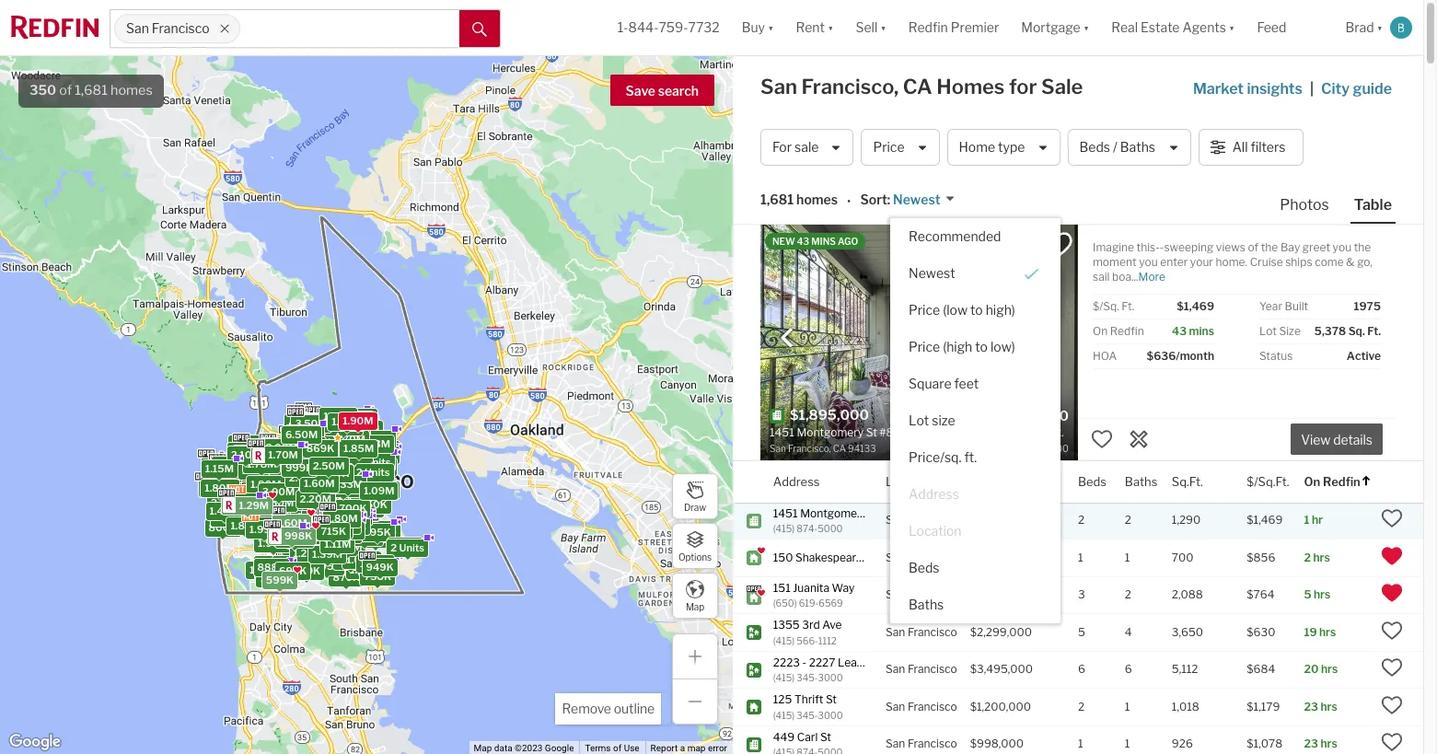 Task type: vqa. For each thing, say whether or not it's contained in the screenshot.


Task type: locate. For each thing, give the bounding box(es) containing it.
favorite this home image right 20 hrs
[[1381, 657, 1404, 679]]

san francisco down 'price/sq.'
[[886, 513, 958, 527]]

1.47m
[[324, 410, 353, 422]]

ft. left 'x-out this home' icon
[[1053, 425, 1064, 439]]

2 vertical spatial ft.
[[1053, 425, 1064, 439]]

to inside button
[[971, 302, 983, 317]]

x-out this home image
[[1128, 428, 1150, 450]]

6 left 5,112
[[1125, 663, 1133, 676]]

$998,000
[[970, 737, 1024, 751]]

san francisco for 1355 3rd ave
[[886, 625, 958, 639]]

(415) down 2223 at the bottom of the page
[[773, 672, 795, 683]]

(415) down "1451"
[[773, 523, 795, 534]]

francisco for 125 thrift st
[[908, 700, 958, 714]]

beds button
[[1078, 461, 1107, 503], [891, 549, 1061, 586]]

redfin inside redfin premier button
[[909, 20, 948, 35]]

new
[[773, 236, 795, 247]]

1 3000 from the top
[[818, 672, 843, 683]]

2 favorite this home image from the top
[[1381, 694, 1404, 716]]

homes right 350
[[111, 82, 153, 99]]

3.10m
[[311, 418, 342, 431], [314, 491, 345, 504]]

1,290 down 'next button' icon
[[1031, 408, 1069, 425]]

redfin down the view details
[[1323, 474, 1361, 489]]

23 hrs for $1,179
[[1304, 700, 1338, 714]]

1.33m
[[316, 476, 347, 489], [333, 478, 363, 491], [302, 495, 332, 508]]

0 vertical spatial unfavorite this home image
[[1381, 545, 1404, 567]]

3000 down 2227
[[818, 672, 843, 683]]

475k
[[280, 480, 307, 493]]

0 vertical spatial sq.
[[1349, 324, 1366, 338]]

st inside 2223 - 2227 leavenworth st (415) 345-3000
[[909, 655, 920, 669]]

949k down 505k
[[336, 480, 364, 493]]

0 horizontal spatial 1,681
[[75, 82, 108, 99]]

come
[[1315, 255, 1344, 269]]

968k
[[328, 423, 356, 436]]

5
[[328, 433, 335, 446], [310, 501, 317, 514], [1304, 588, 1312, 602], [1078, 625, 1086, 639]]

1 vertical spatial on
[[1304, 474, 1321, 489]]

homes inside 1,681 homes •
[[797, 192, 838, 208]]

879k down the 848k at left
[[333, 571, 360, 583]]

0 vertical spatial 4.30m
[[305, 477, 338, 490]]

1 horizontal spatial 1,290
[[1172, 513, 1201, 527]]

1.29m
[[239, 499, 269, 512]]

715k
[[321, 525, 346, 538]]

0 vertical spatial 749k
[[353, 443, 380, 456]]

1.40m
[[323, 433, 354, 446], [355, 457, 386, 470], [314, 472, 345, 485], [210, 505, 240, 518], [268, 519, 298, 532], [318, 523, 349, 536], [312, 544, 343, 557]]

hr
[[1312, 513, 1323, 527]]

0 vertical spatial 1.53m
[[206, 459, 236, 472]]

san francisco right way
[[886, 588, 958, 602]]

19 hrs
[[1304, 625, 1337, 639]]

550k
[[318, 423, 346, 436], [331, 531, 359, 544], [276, 558, 304, 571]]

2 (415) from the top
[[773, 635, 795, 646]]

san francisco left remove san francisco icon
[[126, 21, 210, 36]]

1 ▾ from the left
[[768, 20, 774, 35]]

844-
[[629, 20, 659, 35]]

2 23 hrs from the top
[[1304, 737, 1338, 751]]

the up cruise
[[1261, 240, 1279, 254]]

589k
[[330, 444, 358, 457]]

hrs for $630
[[1320, 625, 1337, 639]]

favorite this home image
[[1091, 428, 1113, 450], [1381, 620, 1404, 642], [1381, 657, 1404, 679]]

3000 inside 2223 - 2227 leavenworth st (415) 345-3000
[[818, 672, 843, 683]]

0 horizontal spatial 3.20m
[[264, 505, 296, 518]]

location button up #8
[[886, 461, 935, 503]]

lot inside lot size button
[[909, 412, 929, 428]]

ft. inside 1,290 sq. ft.
[[1053, 425, 1064, 439]]

sell
[[856, 20, 878, 35]]

san
[[126, 21, 149, 36], [761, 75, 797, 99], [886, 513, 906, 527], [886, 551, 906, 564], [886, 588, 906, 602], [886, 625, 906, 639], [886, 663, 906, 676], [886, 700, 906, 714], [886, 737, 906, 751]]

unfavorite this home image right 5 hrs
[[1381, 582, 1404, 604]]

1 vertical spatial on redfin
[[1304, 474, 1361, 489]]

st right carl
[[820, 730, 832, 744]]

1 vertical spatial 23 hrs
[[1304, 737, 1338, 751]]

1 vertical spatial ft.
[[1368, 324, 1381, 338]]

879k
[[310, 464, 338, 477], [333, 571, 360, 583]]

newest down recommended on the top
[[909, 265, 956, 281]]

ft. right $/sq.
[[1122, 299, 1135, 313]]

3.50m
[[324, 416, 357, 429], [295, 417, 327, 430], [310, 493, 342, 506], [298, 516, 331, 529], [309, 519, 341, 532]]

baths button down 'x-out this home' icon
[[1125, 461, 1158, 503]]

1 vertical spatial map
[[474, 743, 492, 753]]

1.25m down the "2.55m"
[[215, 459, 245, 472]]

4 ▾ from the left
[[1084, 20, 1090, 35]]

to for low)
[[976, 339, 988, 354]]

for
[[773, 139, 792, 155]]

1 vertical spatial baths
[[1125, 474, 1158, 489]]

lot left size
[[909, 412, 929, 428]]

st left #8
[[870, 506, 881, 520]]

dialog
[[891, 218, 1061, 623]]

1.35m
[[332, 415, 362, 428], [324, 431, 354, 444], [331, 434, 361, 447], [291, 437, 322, 450], [238, 449, 268, 461], [291, 459, 322, 472], [280, 497, 311, 510], [330, 500, 360, 513], [214, 511, 245, 524], [290, 534, 321, 546]]

0 vertical spatial 789k
[[323, 451, 350, 464]]

725k
[[324, 448, 350, 460]]

terms
[[585, 743, 611, 753]]

1 vertical spatial 3000
[[818, 710, 843, 721]]

3 ▾ from the left
[[881, 20, 887, 35]]

map for map
[[686, 601, 705, 612]]

of for use
[[613, 743, 622, 753]]

869k
[[313, 435, 341, 448], [306, 442, 334, 455]]

2 vertical spatial favorite this home image
[[1381, 732, 1404, 754]]

0 vertical spatial of
[[59, 82, 72, 99]]

0 horizontal spatial 43
[[797, 236, 810, 247]]

5 ▾ from the left
[[1229, 20, 1235, 35]]

1.80m
[[311, 459, 342, 472], [250, 478, 281, 491], [205, 482, 235, 495], [365, 483, 396, 496], [315, 508, 345, 521], [327, 512, 358, 525]]

699k down 828k
[[279, 565, 307, 577]]

1,290 for 1,290 sq. ft.
[[1031, 408, 1069, 425]]

1 23 from the top
[[1304, 700, 1319, 714]]

on
[[1093, 324, 1108, 338], [1304, 474, 1321, 489]]

san francisco for 1451 montgomery st #8
[[886, 513, 958, 527]]

- up enter
[[1160, 240, 1164, 254]]

1 vertical spatial 4.30m
[[300, 493, 332, 506]]

950k down 925k
[[345, 532, 373, 545]]

719k
[[254, 458, 279, 471]]

redfin
[[909, 20, 948, 35], [1110, 324, 1144, 338], [1323, 474, 1361, 489]]

0 vertical spatial 699k
[[391, 540, 419, 553]]

price inside button
[[873, 139, 905, 155]]

square feet button
[[891, 365, 1061, 402]]

st for 125 thrift st (415) 345-3000
[[826, 693, 837, 706]]

1.85m
[[344, 442, 374, 455], [306, 511, 336, 524], [324, 513, 355, 526]]

2.70m
[[294, 421, 325, 434]]

0 horizontal spatial $1,469
[[1177, 299, 1215, 313]]

3000 down 125 thrift st link
[[818, 710, 843, 721]]

0 vertical spatial 2.95m
[[289, 427, 321, 440]]

1 23 hrs from the top
[[1304, 700, 1338, 714]]

st right 'leavenworth'
[[909, 655, 920, 669]]

unfavorite this home image
[[1381, 545, 1404, 567], [1381, 582, 1404, 604]]

1.39m down 715k
[[312, 548, 343, 561]]

sq. down square feet button
[[1036, 425, 1051, 439]]

baths
[[1121, 139, 1156, 155], [1125, 474, 1158, 489], [909, 596, 944, 612]]

map for map data ©2023 google
[[474, 743, 492, 753]]

2 newest button from the top
[[891, 255, 1061, 292]]

map button
[[672, 573, 718, 619]]

20
[[1304, 663, 1319, 676]]

3000 inside 125 thrift st (415) 345-3000
[[818, 710, 843, 721]]

950k down 1.09m
[[359, 499, 388, 511]]

1.53m down the "2.55m"
[[206, 459, 236, 472]]

2 345- from the top
[[797, 710, 818, 721]]

43 left mins
[[1172, 324, 1187, 338]]

0 horizontal spatial ft.
[[1053, 425, 1064, 439]]

hrs for $1,179
[[1321, 700, 1338, 714]]

2223
[[773, 655, 800, 669]]

1 vertical spatial 1.05m
[[360, 438, 390, 451]]

redfin left premier
[[909, 20, 948, 35]]

1 (415) from the top
[[773, 523, 795, 534]]

lot left "size"
[[1260, 324, 1277, 338]]

price for price
[[873, 139, 905, 155]]

ago
[[838, 236, 859, 247]]

848k
[[337, 555, 365, 568]]

- inside imagine this--sweeping views of the bay greet you the moment you enter your home. cruise ships come  &  go, sail boa...
[[1160, 240, 1164, 254]]

1 horizontal spatial 1,681
[[761, 192, 794, 208]]

1 favorite this home image from the top
[[1381, 508, 1404, 530]]

2 vertical spatial favorite this home image
[[1381, 657, 1404, 679]]

you down this-
[[1139, 255, 1158, 269]]

year
[[1260, 299, 1283, 313]]

redfin down $/sq. ft.
[[1110, 324, 1144, 338]]

1 horizontal spatial 2.95m
[[325, 518, 357, 531]]

1 vertical spatial 43
[[1172, 324, 1187, 338]]

4.30m down the 2.98m
[[300, 493, 332, 506]]

670k
[[313, 445, 340, 458]]

you
[[1333, 240, 1352, 254], [1139, 255, 1158, 269]]

4 for 4
[[1125, 625, 1132, 639]]

▾ right sell at right
[[881, 20, 887, 35]]

sq. for 1,290
[[1036, 425, 1051, 439]]

lot for lot size
[[909, 412, 929, 428]]

google image
[[5, 730, 65, 754]]

None search field
[[240, 10, 460, 47]]

draw button
[[672, 473, 718, 519]]

345- down the thrift
[[797, 710, 818, 721]]

2 vertical spatial of
[[613, 743, 622, 753]]

sq. inside 1,290 sq. ft.
[[1036, 425, 1051, 439]]

cruise
[[1250, 255, 1283, 269]]

0 vertical spatial 23
[[1304, 700, 1319, 714]]

785k
[[339, 431, 366, 443]]

of up cruise
[[1248, 240, 1259, 254]]

362k
[[349, 440, 377, 453]]

francisco for 449 carl st
[[908, 737, 958, 751]]

map inside map button
[[686, 601, 705, 612]]

1 vertical spatial favorite this home image
[[1381, 694, 1404, 716]]

1 horizontal spatial 878k
[[364, 440, 391, 453]]

1 vertical spatial sq.
[[1036, 425, 1051, 439]]

1 horizontal spatial 629k
[[344, 413, 372, 426]]

840k
[[329, 507, 357, 520]]

st inside 125 thrift st (415) 345-3000
[[826, 693, 837, 706]]

2 vertical spatial price
[[909, 339, 940, 354]]

1.33m down 505k
[[333, 478, 363, 491]]

hrs right 19
[[1320, 625, 1337, 639]]

$1,469 up 43 mins
[[1177, 299, 1215, 313]]

1 vertical spatial favorite this home image
[[1381, 620, 1404, 642]]

0 horizontal spatial 1.68m
[[210, 517, 240, 530]]

ft. for 1,290
[[1053, 425, 1064, 439]]

sell ▾ button
[[856, 0, 887, 55]]

agents
[[1183, 20, 1227, 35]]

1 horizontal spatial map
[[686, 601, 705, 612]]

1 vertical spatial 789k
[[311, 470, 339, 483]]

2.80m up 1.38m
[[290, 483, 322, 496]]

595k
[[313, 560, 341, 573]]

0 vertical spatial 599k
[[267, 443, 295, 456]]

▾ right buy
[[768, 20, 774, 35]]

sale
[[1042, 75, 1083, 99]]

sq.
[[1349, 324, 1366, 338], [1036, 425, 1051, 439]]

2 vertical spatial 749k
[[315, 482, 342, 495]]

/
[[1113, 139, 1118, 155]]

(415) inside 1355 3rd ave (415) 566-1112
[[773, 635, 795, 646]]

on redfin
[[1093, 324, 1144, 338], [1304, 474, 1361, 489]]

0 vertical spatial 23 hrs
[[1304, 700, 1338, 714]]

0 vertical spatial 43
[[797, 236, 810, 247]]

on inside button
[[1304, 474, 1321, 489]]

1 vertical spatial -
[[803, 655, 807, 669]]

newest button up price (low to high) in the top right of the page
[[891, 255, 1061, 292]]

800k
[[209, 521, 237, 534]]

san right way
[[886, 588, 906, 602]]

more link
[[1139, 270, 1166, 284]]

1.25m down 989k
[[292, 537, 322, 550]]

2 the from the left
[[1354, 240, 1372, 254]]

2 3000 from the top
[[818, 710, 843, 721]]

1 vertical spatial location button
[[891, 513, 1061, 549]]

of inside imagine this--sweeping views of the bay greet you the moment you enter your home. cruise ships come  &  go, sail boa...
[[1248, 240, 1259, 254]]

2 ▾ from the left
[[828, 20, 834, 35]]

1 unfavorite this home image from the top
[[1381, 545, 1404, 567]]

sq. up active
[[1349, 324, 1366, 338]]

1 345- from the top
[[797, 672, 818, 683]]

of
[[59, 82, 72, 99], [1248, 240, 1259, 254], [613, 743, 622, 753]]

the
[[1261, 240, 1279, 254], [1354, 240, 1372, 254]]

2 6 from the left
[[1125, 663, 1133, 676]]

of right 350
[[59, 82, 72, 99]]

leavenworth
[[838, 655, 906, 669]]

hrs for $1,078
[[1321, 737, 1338, 751]]

1.33m up 485k
[[302, 495, 332, 508]]

1.11m
[[324, 537, 351, 550]]

beds
[[1080, 139, 1111, 155], [957, 425, 982, 439], [1078, 474, 1107, 489], [909, 560, 940, 575]]

homes
[[937, 75, 1005, 99]]

san francisco left $998,000
[[886, 737, 958, 751]]

23 hrs down 20 hrs
[[1304, 700, 1338, 714]]

1 vertical spatial homes
[[797, 192, 838, 208]]

0 horizontal spatial 2.10m
[[231, 448, 261, 461]]

san for 125 thrift st
[[886, 700, 906, 714]]

4 inside map region
[[304, 478, 311, 491]]

0 vertical spatial 878k
[[364, 440, 391, 453]]

san francisco for 151 juanita way
[[886, 588, 958, 602]]

1-844-759-7732
[[618, 20, 720, 35]]

0 horizontal spatial 6
[[1078, 663, 1086, 676]]

address button up "1451"
[[773, 461, 820, 503]]

san francisco, ca homes for sale
[[761, 75, 1083, 99]]

draw
[[684, 501, 706, 513]]

homes left •
[[797, 192, 838, 208]]

1 horizontal spatial address button
[[891, 476, 1061, 513]]

hrs right 20
[[1321, 663, 1338, 676]]

0 vertical spatial 1.05m
[[308, 420, 339, 433]]

2 23 from the top
[[1304, 737, 1319, 751]]

report a map error link
[[651, 743, 728, 753]]

1 horizontal spatial 1.28m
[[319, 478, 349, 491]]

filters
[[1251, 139, 1286, 155]]

0 horizontal spatial homes
[[111, 82, 153, 99]]

0 vertical spatial 2.30m
[[335, 430, 367, 443]]

unfavorite this home image for 5 hrs
[[1381, 582, 1404, 604]]

1.28m down 3.75m
[[319, 478, 349, 491]]

1355 3rd ave link
[[773, 618, 869, 633]]

1.33m down the 314k
[[316, 476, 347, 489]]

map left data
[[474, 743, 492, 753]]

849k down 2.39m
[[357, 458, 385, 471]]

san down 'leavenworth'
[[886, 700, 906, 714]]

st for 449 carl st
[[820, 730, 832, 744]]

345- inside 125 thrift st (415) 345-3000
[[797, 710, 818, 721]]

san up the 350 of 1,681 homes
[[126, 21, 149, 36]]

1 horizontal spatial homes
[[797, 192, 838, 208]]

favorite this home image
[[1381, 508, 1404, 530], [1381, 694, 1404, 716], [1381, 732, 1404, 754]]

1.58m down 670k
[[308, 461, 339, 474]]

4 (415) from the top
[[773, 710, 795, 721]]

0 vertical spatial favorite this home image
[[1381, 508, 1404, 530]]

price inside button
[[909, 302, 940, 317]]

1 vertical spatial 879k
[[333, 571, 360, 583]]

3.83m
[[322, 514, 354, 527]]

address button down the ft.
[[891, 476, 1061, 513]]

2.40m
[[327, 419, 359, 431], [211, 496, 243, 509], [314, 508, 346, 521]]

6 ▾ from the left
[[1377, 20, 1383, 35]]

imagine
[[1093, 240, 1135, 254]]

to inside "button"
[[976, 339, 988, 354]]

0 vertical spatial location button
[[886, 461, 935, 503]]

san francisco down 'leavenworth'
[[886, 700, 958, 714]]

1.28m up 1.89m
[[237, 495, 267, 508]]

0 horizontal spatial 1.39m
[[312, 548, 343, 561]]

▾ right brad
[[1377, 20, 1383, 35]]

way
[[832, 581, 855, 594]]

san francisco for 449 carl st
[[886, 737, 958, 751]]

san for 2223 - 2227 leavenworth st
[[886, 663, 906, 676]]

▾ for sell ▾
[[881, 20, 887, 35]]

to left low) in the top right of the page
[[976, 339, 988, 354]]

895k
[[363, 526, 391, 539], [356, 527, 384, 540]]

0 vertical spatial 1.28m
[[319, 478, 349, 491]]

1 horizontal spatial the
[[1354, 240, 1372, 254]]

(415) inside 2223 - 2227 leavenworth st (415) 345-3000
[[773, 672, 795, 683]]

dialog containing recommended
[[891, 218, 1061, 623]]

san francisco for 125 thrift st
[[886, 700, 958, 714]]

▾ right agents
[[1229, 20, 1235, 35]]

st inside 1451 montgomery st #8 (415) 874-5000
[[870, 506, 881, 520]]

price for price (low to high)
[[909, 302, 940, 317]]

1 vertical spatial 799k
[[275, 565, 302, 578]]

2227
[[809, 655, 836, 669]]

(415) down 125
[[773, 710, 795, 721]]

1 horizontal spatial beds button
[[1078, 461, 1107, 503]]

0 horizontal spatial sq.
[[1036, 425, 1051, 439]]

23 down 20
[[1304, 700, 1319, 714]]

on redfin down $/sq. ft.
[[1093, 324, 1144, 338]]

your
[[1191, 255, 1214, 269]]

790k
[[325, 452, 352, 464]]

2.39m
[[345, 443, 376, 456]]

lot size
[[909, 412, 956, 428]]

699k right 635k
[[391, 540, 419, 553]]

1.53m down 1.78m
[[236, 487, 266, 500]]

0 horizontal spatial lot
[[909, 412, 929, 428]]

▾ right rent
[[828, 20, 834, 35]]

3 (415) from the top
[[773, 672, 795, 683]]

square feet
[[909, 375, 979, 391]]

1 horizontal spatial 3.20m
[[302, 531, 334, 544]]

1 vertical spatial 1.99m
[[249, 523, 280, 536]]

1 vertical spatial price
[[909, 302, 940, 317]]

1.00m down 828k
[[301, 553, 332, 566]]

1 horizontal spatial 4
[[1125, 625, 1132, 639]]

price
[[873, 139, 905, 155], [909, 302, 940, 317], [909, 339, 940, 354]]

hrs down 20 hrs
[[1321, 700, 1338, 714]]

$1,469 up '$856'
[[1247, 513, 1283, 527]]

next button image
[[1043, 328, 1061, 347]]

6.50m
[[285, 428, 318, 441]]

0 horizontal spatial 849k
[[326, 424, 354, 437]]

to right (low
[[971, 302, 983, 317]]

address inside button
[[909, 486, 959, 502]]

1 vertical spatial redfin
[[1110, 324, 1144, 338]]

1,681 inside 1,681 homes •
[[761, 192, 794, 208]]

1.00m up the 738k
[[346, 554, 378, 567]]

1 vertical spatial 3.20m
[[302, 531, 334, 544]]

2.40m up 800k at the left
[[211, 496, 243, 509]]

3.20m down 485k
[[302, 531, 334, 544]]

you up &
[[1333, 240, 1352, 254]]

1 horizontal spatial 1.39m
[[363, 461, 393, 473]]

san for 151 juanita way
[[886, 588, 906, 602]]

2 unfavorite this home image from the top
[[1381, 582, 1404, 604]]

1 vertical spatial 699k
[[279, 565, 307, 577]]

favorite this home image left 'x-out this home' icon
[[1091, 428, 1113, 450]]

3 favorite this home image from the top
[[1381, 732, 1404, 754]]

ft.
[[965, 449, 977, 465]]

23 hrs right $1,078
[[1304, 737, 1338, 751]]

favorite button checkbox
[[1043, 229, 1074, 261]]

3.60m
[[303, 412, 335, 425]]

price inside "button"
[[909, 339, 940, 354]]

heading
[[770, 406, 920, 456]]

1 horizontal spatial 1.99m
[[328, 425, 358, 438]]

1.19m
[[350, 530, 379, 543]]

1.58m down 860k
[[316, 483, 347, 496]]

849k down 1.47m
[[326, 424, 354, 437]]

favorite this home image for $1,469
[[1381, 508, 1404, 530]]



Task type: describe. For each thing, give the bounding box(es) containing it.
1.10m up 1.78m
[[240, 443, 269, 456]]

3.80m
[[268, 507, 300, 520]]

949k down 790k
[[326, 467, 354, 480]]

545k
[[324, 440, 351, 453]]

1 vertical spatial 749k
[[288, 467, 315, 480]]

moment
[[1093, 255, 1137, 269]]

sq.ft. button
[[1172, 461, 1203, 503]]

estate
[[1141, 20, 1180, 35]]

guide
[[1353, 80, 1392, 98]]

on redfin button
[[1304, 461, 1372, 503]]

previous button image
[[778, 328, 797, 347]]

baths inside dialog
[[909, 596, 944, 612]]

recommended button
[[891, 218, 1061, 255]]

1 horizontal spatial 43
[[1172, 324, 1187, 338]]

(low
[[943, 302, 968, 317]]

(high
[[943, 339, 973, 354]]

redfin premier
[[909, 20, 1000, 35]]

0 vertical spatial 799k
[[321, 472, 348, 485]]

data
[[494, 743, 513, 753]]

feet
[[955, 375, 979, 391]]

1 vertical spatial 1.49m
[[330, 524, 361, 537]]

2223 - 2227 leavenworth st (415) 345-3000
[[773, 655, 920, 683]]

$/sq. ft.
[[1093, 299, 1135, 313]]

1 vertical spatial baths button
[[891, 586, 1061, 623]]

1 vertical spatial 599k
[[328, 518, 356, 531]]

4 for 4 units
[[304, 478, 311, 491]]

1 horizontal spatial 2.10m
[[273, 460, 303, 473]]

francisco for 1451 montgomery st #8
[[908, 513, 958, 527]]

1975
[[1354, 299, 1381, 313]]

market
[[1193, 80, 1244, 98]]

949k down 635k
[[366, 561, 394, 574]]

1.10m down 988k
[[215, 481, 244, 494]]

1 vertical spatial 1.28m
[[237, 495, 267, 508]]

1 vertical spatial 1.58m
[[316, 483, 347, 496]]

beds inside button
[[1080, 139, 1111, 155]]

1 vertical spatial 2.30m
[[268, 481, 300, 494]]

4 units
[[304, 478, 339, 491]]

1 vertical spatial 1.45m
[[317, 471, 347, 484]]

0 horizontal spatial address button
[[773, 461, 820, 503]]

151 juanita way (650) 619-6569
[[773, 581, 855, 609]]

828k
[[286, 540, 313, 553]]

1 vertical spatial 1.53m
[[236, 487, 266, 500]]

926
[[1172, 737, 1193, 751]]

23 for $1,179
[[1304, 700, 1319, 714]]

(415) inside 1451 montgomery st #8 (415) 874-5000
[[773, 523, 795, 534]]

▾ for rent ▾
[[828, 20, 834, 35]]

on redfin inside button
[[1304, 474, 1361, 489]]

428k
[[351, 469, 378, 482]]

san francisco for 2223 - 2227 leavenworth st
[[886, 663, 958, 676]]

mortgage ▾ button
[[1011, 0, 1101, 55]]

1 newest button from the top
[[891, 191, 956, 209]]

(650)
[[773, 598, 797, 609]]

2 vertical spatial 599k
[[266, 574, 294, 587]]

2.40m up 715k
[[314, 508, 346, 521]]

hrs for $856
[[1314, 551, 1331, 564]]

juanita
[[793, 581, 830, 594]]

2.48m
[[291, 436, 323, 449]]

738k
[[364, 570, 391, 583]]

&
[[1347, 255, 1355, 269]]

1 vertical spatial 5 units
[[310, 501, 344, 514]]

city guide link
[[1322, 78, 1396, 100]]

1 vertical spatial 550k
[[331, 531, 359, 544]]

1.10m up the 840k
[[336, 490, 365, 502]]

2.80m down 2.74m
[[309, 520, 341, 532]]

use
[[624, 743, 640, 753]]

st for 150 shakespeare st
[[865, 551, 876, 564]]

▾ for brad ▾
[[1377, 20, 1383, 35]]

1 horizontal spatial 849k
[[357, 458, 385, 471]]

$2,299,000
[[970, 625, 1032, 639]]

mortgage ▾ button
[[1022, 0, 1090, 55]]

view
[[1301, 432, 1331, 448]]

of for 1,681
[[59, 82, 72, 99]]

1 the from the left
[[1261, 240, 1279, 254]]

hrs for $764
[[1314, 588, 1331, 602]]

0 vertical spatial 1.25m
[[215, 459, 245, 472]]

0 vertical spatial 1,681
[[75, 82, 108, 99]]

1.10m down 715k
[[312, 541, 340, 554]]

remove outline button
[[556, 693, 661, 725]]

1451 montgomery st #8 (415) 874-5000
[[773, 506, 897, 534]]

0 vertical spatial 550k
[[318, 423, 346, 436]]

125 thrift st (415) 345-3000
[[773, 693, 843, 721]]

to for high)
[[971, 302, 983, 317]]

2 vertical spatial 1.45m
[[345, 497, 375, 510]]

1.09m
[[364, 484, 395, 497]]

san for 1355 3rd ave
[[886, 625, 906, 639]]

1.10m down 2.48m
[[296, 455, 325, 468]]

0 horizontal spatial 1.05m
[[308, 420, 339, 433]]

1 vertical spatial 3.10m
[[314, 491, 345, 504]]

0 vertical spatial location
[[886, 474, 935, 489]]

view details link
[[1291, 422, 1383, 455]]

for sale
[[773, 139, 819, 155]]

view details
[[1301, 432, 1373, 448]]

1 6 from the left
[[1078, 663, 1086, 676]]

map region
[[0, 0, 912, 754]]

0 vertical spatial $1,469
[[1177, 299, 1215, 313]]

345- inside 2223 - 2227 leavenworth st (415) 345-3000
[[797, 672, 818, 683]]

$1,078
[[1247, 737, 1283, 751]]

user photo image
[[1391, 17, 1413, 39]]

favorite button image
[[1043, 229, 1074, 261]]

0 horizontal spatial 675k
[[320, 437, 347, 450]]

details
[[1334, 432, 1373, 448]]

0 horizontal spatial address
[[773, 474, 820, 489]]

0 horizontal spatial 878k
[[258, 558, 285, 571]]

1.42m
[[329, 419, 359, 432]]

2.98m
[[292, 480, 324, 492]]

all filters
[[1233, 139, 1286, 155]]

0 vertical spatial 1.49m
[[329, 422, 360, 435]]

beds / baths button
[[1068, 129, 1191, 166]]

1.89m
[[231, 519, 261, 532]]

lot for lot size
[[1260, 324, 1277, 338]]

mortgage
[[1022, 20, 1081, 35]]

sweeping
[[1164, 240, 1214, 254]]

23 hrs for $1,078
[[1304, 737, 1338, 751]]

$1,179
[[1247, 700, 1280, 714]]

1 horizontal spatial $1,469
[[1247, 513, 1283, 527]]

1 horizontal spatial baths button
[[1125, 461, 1158, 503]]

2 vertical spatial 2.30m
[[334, 507, 366, 520]]

0 vertical spatial 629k
[[344, 413, 372, 426]]

1 vertical spatial beds button
[[891, 549, 1061, 586]]

favorite this home image for $1,078
[[1381, 732, 1404, 754]]

rent ▾
[[796, 20, 834, 35]]

sq. for 5,378
[[1349, 324, 1366, 338]]

error
[[708, 743, 728, 753]]

more
[[1139, 270, 1166, 284]]

0 horizontal spatial on redfin
[[1093, 324, 1144, 338]]

1 vertical spatial you
[[1139, 255, 1158, 269]]

3
[[1078, 588, 1085, 602]]

1 inside map region
[[334, 439, 339, 452]]

price (high to low) button
[[891, 328, 1061, 365]]

sail
[[1093, 270, 1110, 284]]

rent ▾ button
[[785, 0, 845, 55]]

4.50m
[[289, 416, 321, 429]]

0 vertical spatial on
[[1093, 324, 1108, 338]]

1355 3rd ave (415) 566-1112
[[773, 618, 842, 646]]

sale
[[795, 139, 819, 155]]

▾ for buy ▾
[[768, 20, 774, 35]]

23 for $1,078
[[1304, 737, 1319, 751]]

st for 1451 montgomery st #8 (415) 874-5000
[[870, 506, 881, 520]]

san down #8
[[886, 551, 906, 564]]

1 vertical spatial 1.25m
[[296, 474, 326, 487]]

search
[[658, 83, 699, 99]]

1 horizontal spatial ft.
[[1122, 299, 1135, 313]]

125 thrift st link
[[773, 693, 869, 708]]

1 horizontal spatial you
[[1333, 240, 1352, 254]]

price (low to high) button
[[891, 292, 1061, 328]]

1 vertical spatial 2.95m
[[325, 518, 357, 531]]

unfavorite this home image for 2 hrs
[[1381, 545, 1404, 567]]

options button
[[672, 523, 718, 569]]

- inside 2223 - 2227 leavenworth st (415) 345-3000
[[803, 655, 807, 669]]

ft. for 5,378
[[1368, 324, 1381, 338]]

francisco for 2223 - 2227 leavenworth st
[[908, 663, 958, 676]]

1 vertical spatial newest
[[909, 265, 956, 281]]

home type button
[[947, 129, 1060, 166]]

0 vertical spatial 5 units
[[328, 433, 363, 446]]

2 vertical spatial 550k
[[276, 558, 304, 571]]

2.80m down 428k
[[356, 485, 389, 498]]

bay
[[1281, 240, 1301, 254]]

price for price (high to low)
[[909, 339, 940, 354]]

0 vertical spatial favorite this home image
[[1091, 428, 1113, 450]]

648k
[[352, 447, 380, 460]]

5,378
[[1315, 324, 1347, 338]]

favorite this home image for $630
[[1381, 620, 1404, 642]]

1,290 for 1,290
[[1172, 513, 1201, 527]]

1 horizontal spatial 1.00m
[[346, 554, 378, 567]]

favorite this home image for $684
[[1381, 657, 1404, 679]]

remove san francisco image
[[219, 23, 230, 34]]

2.08m
[[236, 447, 269, 460]]

san for 449 carl st
[[886, 737, 906, 751]]

san up for
[[761, 75, 797, 99]]

1 horizontal spatial 1.68m
[[287, 510, 318, 523]]

1 vertical spatial 629k
[[295, 512, 323, 525]]

438k
[[362, 445, 390, 458]]

0 vertical spatial 3.10m
[[311, 418, 342, 431]]

francisco for 1355 3rd ave
[[908, 625, 958, 639]]

this-
[[1137, 240, 1160, 254]]

$/sq.ft.
[[1247, 474, 1290, 489]]

0 vertical spatial 1.58m
[[308, 461, 339, 474]]

950k up 595k
[[314, 545, 342, 558]]

$856
[[1247, 551, 1276, 564]]

price (low to high)
[[909, 302, 1016, 317]]

save search
[[626, 83, 699, 99]]

terms of use
[[585, 743, 640, 753]]

▾ for mortgage ▾
[[1084, 20, 1090, 35]]

location inside button
[[909, 523, 962, 538]]

1 horizontal spatial 699k
[[391, 540, 419, 553]]

(415) inside 125 thrift st (415) 345-3000
[[773, 710, 795, 721]]

save search button
[[610, 75, 715, 106]]

save
[[626, 83, 656, 99]]

submit search image
[[472, 22, 487, 37]]

0 vertical spatial 1.45m
[[321, 427, 352, 440]]

865k
[[330, 434, 358, 446]]

hrs for $684
[[1321, 663, 1338, 676]]

3.40m
[[294, 415, 327, 428]]

0 vertical spatial 879k
[[310, 464, 338, 477]]

2 vertical spatial 1.25m
[[292, 537, 322, 550]]

francisco for 151 juanita way
[[908, 588, 958, 602]]

2223 - 2227 leavenworth st link
[[773, 655, 920, 670]]

2.40m up 865k
[[327, 419, 359, 431]]

3.30m
[[256, 442, 289, 455]]

1 horizontal spatial 675k
[[353, 437, 380, 449]]

0 vertical spatial newest
[[893, 192, 941, 208]]

5.00m
[[296, 423, 329, 435]]

san francisco down #8
[[886, 551, 958, 564]]

#8
[[883, 506, 897, 520]]

1 horizontal spatial redfin
[[1110, 324, 1144, 338]]

0 vertical spatial baths
[[1121, 139, 1156, 155]]

988k
[[212, 463, 240, 476]]

449 carl st link
[[773, 730, 869, 745]]

0 vertical spatial 3.20m
[[264, 505, 296, 518]]

market insights | city guide
[[1193, 80, 1392, 98]]

0 horizontal spatial 1.00m
[[301, 553, 332, 566]]

photo of 1451 montgomery st #8, san francisco, ca 94133 image
[[761, 225, 1078, 460]]

redfin inside on redfin button
[[1323, 474, 1361, 489]]

san for 1451 montgomery st #8
[[886, 513, 906, 527]]

report a map error
[[651, 743, 728, 753]]

favorite this home image for $1,179
[[1381, 694, 1404, 716]]



